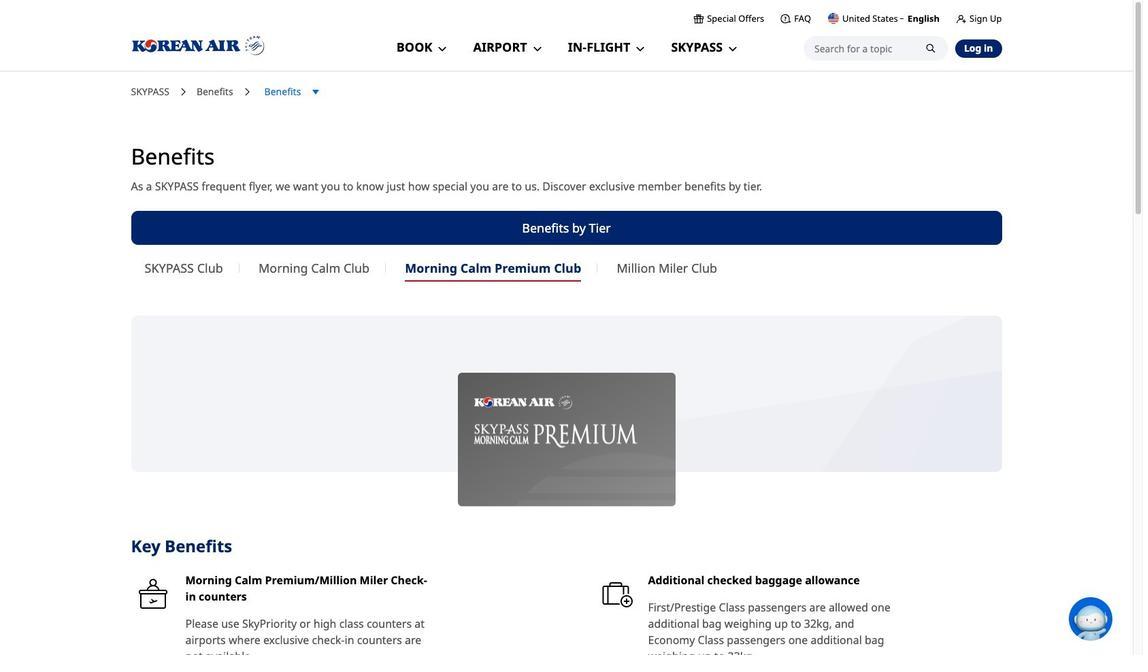 Task type: vqa. For each thing, say whether or not it's contained in the screenshot.
Benefits by Tier menu
yes



Task type: locate. For each thing, give the bounding box(es) containing it.
korean air skyteam skypass morning calm premium image
[[458, 373, 676, 507]]

main content
[[0, 84, 1133, 656]]



Task type: describe. For each thing, give the bounding box(es) containing it.
benefits by tier menu
[[131, 238, 1002, 282]]



